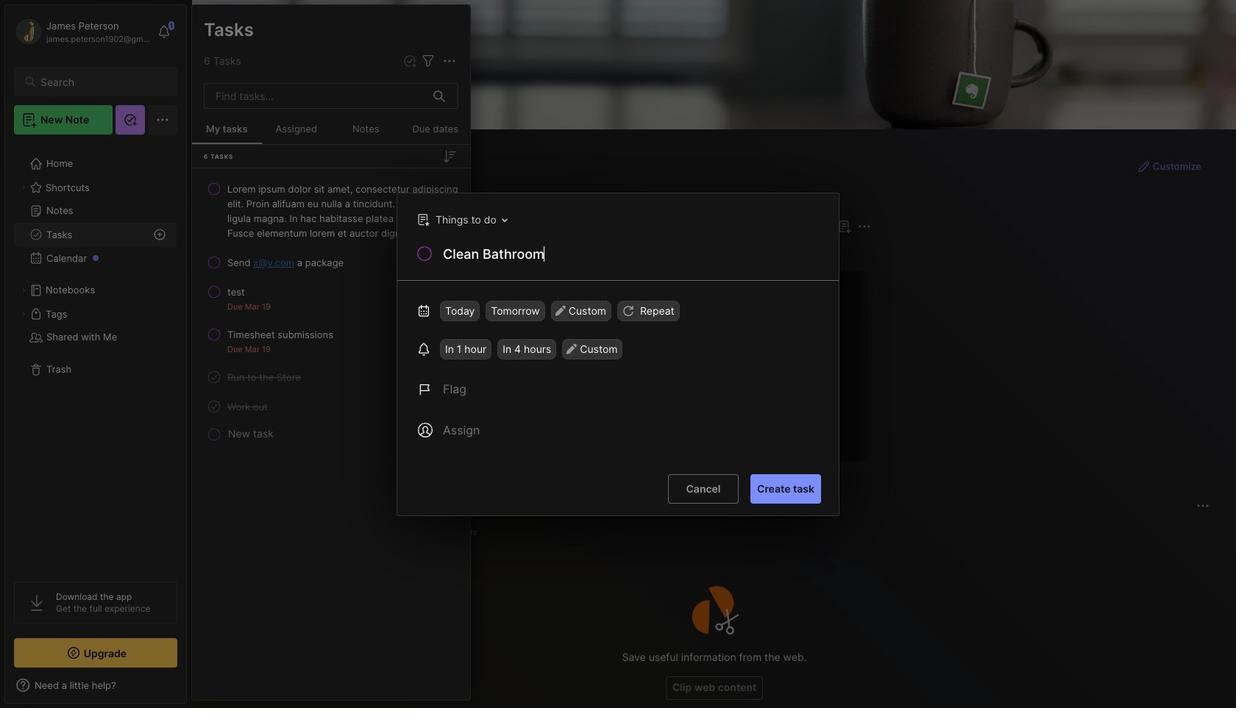 Task type: locate. For each thing, give the bounding box(es) containing it.
work out 5 cell
[[227, 400, 268, 414]]

new task image
[[403, 54, 417, 68]]

2 row from the top
[[198, 250, 465, 276]]

tab
[[219, 244, 262, 262], [268, 244, 327, 262], [219, 524, 275, 542], [331, 524, 393, 542], [399, 524, 437, 542], [443, 524, 484, 542]]

run to the store 4 cell
[[227, 370, 301, 385]]

lorem ipsum dolor sit amet, consectetur adipiscing elit. proin alifuam eu nulla a tincidunt. curabitur ut ligula magna. in hac habitasse platea dictumst. fusce elementum lorem et auctor dignissim. proin eget mi id urna euismod consectetur. pellentesque porttitor ac urna quis fermentum: 0 cell
[[227, 182, 459, 241]]

main element
[[0, 0, 191, 709]]

Enter task text field
[[442, 245, 822, 266]]

1 tab list from the top
[[219, 244, 869, 262]]

0 vertical spatial tab list
[[219, 244, 869, 262]]

tree
[[5, 144, 186, 569]]

row
[[198, 176, 465, 247], [198, 250, 465, 276], [198, 279, 465, 319], [198, 322, 465, 361], [198, 364, 465, 391], [198, 394, 465, 420]]

tab list
[[219, 244, 869, 262], [219, 524, 1208, 542]]

6 row from the top
[[198, 394, 465, 420]]

None search field
[[40, 73, 164, 91]]

none search field inside main element
[[40, 73, 164, 91]]

1 vertical spatial tab list
[[219, 524, 1208, 542]]

row group
[[192, 174, 470, 445], [216, 271, 1237, 471]]

2 tab list from the top
[[219, 524, 1208, 542]]

thumbnail image
[[361, 373, 417, 429]]

timesheet submissions 3 cell
[[227, 328, 333, 342]]



Task type: describe. For each thing, give the bounding box(es) containing it.
Find tasks… text field
[[207, 84, 425, 108]]

1 row from the top
[[198, 176, 465, 247]]

3 row from the top
[[198, 279, 465, 319]]

send x@y.com a package 1 cell
[[227, 255, 344, 270]]

test 2 cell
[[227, 285, 245, 300]]

Go to note or move task field
[[410, 209, 513, 230]]

4 row from the top
[[198, 322, 465, 361]]

expand notebooks image
[[19, 286, 28, 295]]

tree inside main element
[[5, 144, 186, 569]]

5 row from the top
[[198, 364, 465, 391]]

Search text field
[[40, 75, 164, 89]]

expand tags image
[[19, 310, 28, 319]]



Task type: vqa. For each thing, say whether or not it's contained in the screenshot.
group containing icon on a note, notebook, stack or tag to add it here.
no



